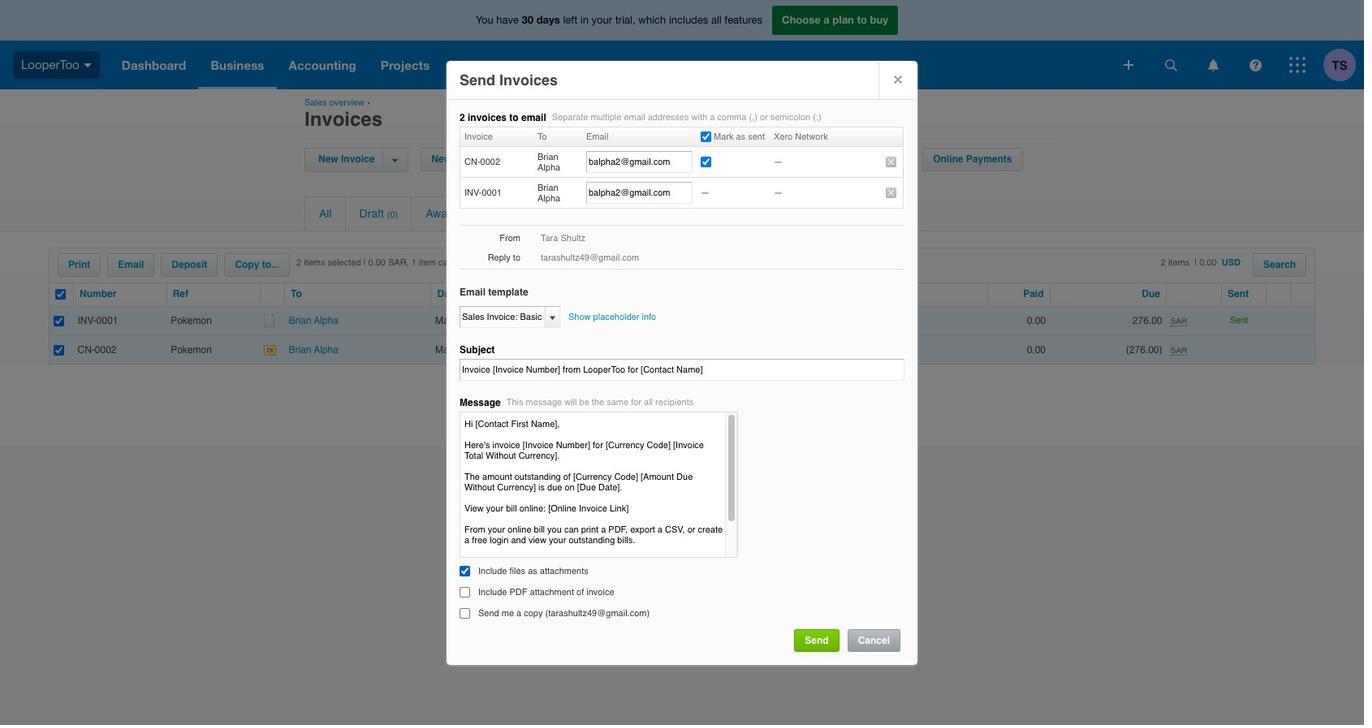 Task type: vqa. For each thing, say whether or not it's contained in the screenshot.
Dec associated with Dec 4 – 10
no



Task type: describe. For each thing, give the bounding box(es) containing it.
0 horizontal spatial email
[[118, 259, 144, 271]]

7,
[[455, 344, 463, 356]]

include files as attachments
[[479, 566, 589, 577]]

1 vertical spatial paid link
[[1024, 288, 1044, 300]]

copy
[[524, 609, 543, 619]]

due link
[[1143, 288, 1161, 300]]

— for inv-0001
[[774, 188, 783, 198]]

2 for selected
[[297, 258, 302, 268]]

1 vertical spatial cn-
[[78, 344, 95, 356]]

copy
[[235, 259, 259, 271]]

1 horizontal spatial to
[[538, 132, 547, 142]]

2 vertical spatial to
[[513, 253, 521, 263]]

or
[[760, 112, 768, 123]]

0 vertical spatial sent
[[1228, 288, 1250, 300]]

date link
[[437, 288, 459, 300]]

svg image inside loopertoo 'popup button'
[[83, 63, 92, 67]]

(0) inside draft (0)
[[387, 210, 398, 220]]

message this message will be the same for all recipients
[[460, 397, 694, 409]]

invoice reminders:                                  off link
[[771, 149, 910, 171]]

tarashultz49@gmail.com
[[541, 253, 640, 263]]

cannot
[[438, 258, 465, 268]]

include for include files as attachments
[[479, 566, 507, 577]]

features
[[725, 14, 763, 26]]

1
[[412, 258, 417, 268]]

search
[[1264, 259, 1297, 271]]

(tarashultz49@gmail.com)
[[546, 609, 650, 619]]

awaiting approval (0)
[[426, 207, 530, 220]]

import link
[[643, 149, 693, 171]]

shultz
[[561, 233, 586, 244]]

2024 left info
[[580, 315, 602, 326]]

awaiting payment (2)
[[558, 207, 663, 220]]

payment
[[604, 207, 649, 220]]

›
[[367, 97, 370, 108]]

0 vertical spatial cn-0002
[[465, 157, 501, 167]]

|
[[364, 258, 366, 268]]

mar left show
[[550, 315, 567, 326]]

sales
[[305, 97, 327, 108]]

your
[[592, 14, 613, 26]]

separate
[[552, 112, 589, 123]]

all link
[[305, 197, 345, 231]]

reply
[[488, 253, 511, 263]]

(2)
[[652, 210, 663, 220]]

draft
[[360, 207, 384, 220]]

Include files as attachments checkbox
[[460, 566, 470, 577]]

0 horizontal spatial paid
[[690, 207, 713, 220]]

new for new credit note
[[432, 154, 452, 165]]

2 mar 8, 2024 from the left
[[550, 315, 607, 326]]

1 vertical spatial to
[[291, 288, 302, 300]]

mar 7, 2024
[[435, 344, 487, 356]]

ref link
[[173, 288, 188, 300]]

in
[[581, 14, 589, 26]]

ts button
[[1324, 41, 1365, 89]]

sar,
[[388, 258, 409, 268]]

2024 for inv-0001
[[466, 315, 487, 326]]

info
[[642, 312, 657, 323]]

loopertoo button
[[0, 41, 109, 89]]

all
[[319, 207, 332, 220]]

pdf
[[510, 587, 528, 598]]

repeating link
[[727, 197, 807, 231]]

send for send
[[805, 635, 829, 647]]

include pdf attachment of invoice
[[479, 587, 615, 598]]

to...
[[262, 259, 280, 271]]

send for send statements
[[540, 154, 564, 165]]

items for 2 items selected | 0.00 sar, 1 item cannot be copied
[[304, 258, 325, 268]]

print link
[[58, 254, 100, 276]]

0 horizontal spatial 0001
[[97, 315, 118, 326]]

which
[[639, 14, 666, 26]]

1 mar 8, 2024 from the left
[[435, 315, 487, 326]]

repeating
[[741, 207, 793, 220]]

from
[[500, 233, 521, 244]]

a inside 2 invoices to email separate multiple email addresses with a comma (,) or semicolon (;)
[[710, 112, 715, 123]]

of
[[577, 587, 584, 598]]

ts banner
[[0, 0, 1365, 89]]

files
[[510, 566, 526, 577]]

search link
[[1254, 254, 1306, 276]]

0 vertical spatial inv-
[[465, 188, 482, 198]]

1 horizontal spatial 0001
[[482, 188, 502, 198]]

overview
[[330, 97, 365, 108]]

email link
[[108, 254, 154, 276]]

(276.00) sar
[[1127, 344, 1188, 356]]

0 vertical spatial cn-
[[465, 157, 481, 167]]

2 invoices to email separate multiple email addresses with a comma (,) or semicolon (;)
[[460, 112, 822, 123]]

the
[[592, 397, 605, 408]]

recipients
[[656, 397, 694, 408]]

0 vertical spatial as
[[736, 132, 746, 142]]

reminders:
[[830, 154, 884, 165]]

copied
[[480, 258, 507, 268]]

2 items selected | 0.00 sar, 1 item cannot be copied
[[297, 258, 507, 268]]

show placeholder info
[[569, 312, 657, 323]]

new credit note link
[[422, 149, 517, 171]]

online
[[934, 154, 964, 165]]

includes
[[669, 14, 709, 26]]

new invoice
[[318, 154, 375, 165]]

date
[[437, 288, 459, 300]]

2 for to
[[460, 112, 465, 123]]

semicolon
[[771, 112, 811, 123]]

you
[[476, 14, 494, 26]]

copy to... link
[[225, 254, 289, 276]]

new invoice link
[[314, 149, 383, 171]]

1 vertical spatial inv-
[[78, 315, 97, 326]]

will
[[565, 397, 577, 408]]

show placeholder info link
[[569, 312, 657, 323]]

2 items                          | 0.00 usd
[[1162, 258, 1241, 268]]

a inside ts banner
[[824, 13, 830, 26]]

subject
[[460, 344, 495, 356]]

0 horizontal spatial 0002
[[95, 344, 117, 356]]

new credit note
[[432, 154, 507, 165]]

due
[[1143, 288, 1161, 300]]

sar for 276.00
[[1171, 316, 1188, 326]]

1 vertical spatial to
[[510, 112, 519, 123]]

invoice for invoice reminders:                                  off
[[794, 154, 827, 165]]

ts
[[1333, 57, 1348, 72]]

1 8, from the left
[[455, 315, 463, 326]]

(0) inside awaiting approval (0)
[[519, 210, 530, 220]]



Task type: locate. For each thing, give the bounding box(es) containing it.
1 vertical spatial 0001
[[97, 315, 118, 326]]

email right date
[[460, 287, 486, 298]]

mar down date link
[[435, 315, 452, 326]]

all inside you have 30 days left in your trial, which includes all features
[[712, 14, 722, 26]]

276.00
[[1133, 315, 1163, 326]]

send invoices
[[460, 71, 558, 89]]

0 vertical spatial paid
[[690, 207, 713, 220]]

print
[[68, 259, 90, 271]]

2 horizontal spatial email
[[587, 132, 609, 142]]

inv-0001 down number link
[[78, 315, 118, 326]]

None checkbox
[[701, 132, 712, 142], [54, 345, 64, 356], [701, 132, 712, 142], [54, 345, 64, 356]]

2 right "to..."
[[297, 258, 302, 268]]

1 horizontal spatial paid
[[1024, 288, 1044, 300]]

1 horizontal spatial inv-0001
[[465, 188, 502, 198]]

invoice inside invoice reminders:                                  off link
[[794, 154, 827, 165]]

0 horizontal spatial cn-0002
[[78, 344, 117, 356]]

0 horizontal spatial be
[[468, 258, 478, 268]]

sent down sent link
[[1230, 315, 1249, 326]]

0 horizontal spatial cn-
[[78, 344, 95, 356]]

svg image
[[1165, 59, 1178, 71], [1209, 59, 1219, 71], [1250, 59, 1262, 71], [1124, 60, 1134, 70]]

plan
[[833, 13, 855, 26]]

message
[[526, 397, 562, 408]]

cn- left note
[[465, 157, 481, 167]]

1 horizontal spatial new
[[432, 154, 452, 165]]

1 horizontal spatial invoices
[[500, 71, 558, 89]]

sar inside 276.00 sar
[[1171, 316, 1188, 326]]

0 horizontal spatial paid link
[[677, 197, 726, 231]]

all inside message this message will be the same for all recipients
[[644, 397, 653, 408]]

tara
[[541, 233, 558, 244]]

1 horizontal spatial 0002
[[481, 157, 501, 167]]

send me a copy (tarashultz49@gmail.com)
[[479, 609, 650, 619]]

0 vertical spatial to
[[538, 132, 547, 142]]

to left 'buy' at the top
[[858, 13, 868, 26]]

network
[[796, 132, 828, 142]]

days
[[537, 13, 560, 26]]

mar 8, 2024
[[435, 315, 487, 326], [550, 315, 607, 326]]

0 horizontal spatial invoice
[[341, 154, 375, 165]]

1 vertical spatial be
[[580, 397, 590, 408]]

0 horizontal spatial invoices
[[305, 108, 383, 131]]

1 horizontal spatial (0)
[[519, 210, 530, 220]]

2 awaiting from the left
[[558, 207, 601, 220]]

0 horizontal spatial (0)
[[387, 210, 398, 220]]

new for new invoice
[[318, 154, 339, 165]]

1 vertical spatial inv-0001
[[78, 315, 118, 326]]

2 brian alpha link from the top
[[289, 344, 339, 356]]

0.00
[[368, 258, 386, 268], [1027, 315, 1046, 326], [1027, 344, 1046, 356]]

0 vertical spatial 0001
[[482, 188, 502, 198]]

sent down usd link
[[1228, 288, 1250, 300]]

2 pokemon from the top
[[171, 344, 212, 356]]

0002 down number link
[[95, 344, 117, 356]]

items
[[304, 258, 325, 268], [1169, 258, 1190, 268]]

loopertoo
[[21, 57, 79, 71]]

1 horizontal spatial email
[[624, 112, 646, 123]]

svg image left ts
[[1290, 57, 1306, 73]]

attachment
[[530, 587, 574, 598]]

brian alpha link for mar 8, 2024
[[289, 315, 339, 326]]

1 include from the top
[[479, 566, 507, 577]]

include for include pdf attachment of invoice
[[479, 587, 507, 598]]

1 vertical spatial a
[[710, 112, 715, 123]]

0 horizontal spatial all
[[644, 397, 653, 408]]

2 horizontal spatial 2
[[1162, 258, 1167, 268]]

1 horizontal spatial cn-
[[465, 157, 481, 167]]

awaiting left approval
[[426, 207, 469, 220]]

choose a plan to buy
[[782, 13, 889, 26]]

cn-0002 down invoices
[[465, 157, 501, 167]]

2 vertical spatial email
[[460, 287, 486, 298]]

pokemon for cn-0002
[[171, 344, 212, 356]]

1 awaiting from the left
[[426, 207, 469, 220]]

inv- up awaiting approval (0)
[[465, 188, 482, 198]]

2 email from the left
[[624, 112, 646, 123]]

items left usd link
[[1169, 258, 1190, 268]]

tara shultz
[[541, 233, 586, 244]]

0 vertical spatial inv-0001
[[465, 188, 502, 198]]

0 horizontal spatial email
[[522, 112, 547, 123]]

awaiting up shultz
[[558, 207, 601, 220]]

sar right 276.00
[[1171, 316, 1188, 326]]

0 vertical spatial brian alpha link
[[289, 315, 339, 326]]

1 horizontal spatial 8,
[[569, 315, 577, 326]]

attachments
[[540, 566, 589, 577]]

1 vertical spatial sar
[[1171, 345, 1188, 355]]

invoice inside new invoice link
[[341, 154, 375, 165]]

1 horizontal spatial cn-0002
[[465, 157, 501, 167]]

invoice for invoice
[[465, 132, 493, 142]]

a right with
[[710, 112, 715, 123]]

item
[[419, 258, 436, 268]]

inv- down number link
[[78, 315, 97, 326]]

1 horizontal spatial as
[[736, 132, 746, 142]]

brian alpha link for mar 7, 2024
[[289, 344, 339, 356]]

awaiting for awaiting payment
[[558, 207, 601, 220]]

send left me
[[479, 609, 499, 619]]

2024
[[466, 315, 487, 326], [580, 315, 602, 326], [466, 344, 487, 356]]

sar for (276.00)
[[1171, 345, 1188, 355]]

brian
[[538, 152, 559, 162], [538, 182, 559, 193], [289, 315, 312, 326], [289, 344, 312, 356]]

have
[[497, 14, 519, 26]]

0001 up approval
[[482, 188, 502, 198]]

items for 2 items                          | 0.00 usd
[[1169, 258, 1190, 268]]

1 vertical spatial 0002
[[95, 344, 117, 356]]

mar for inv-0001
[[435, 315, 452, 326]]

1 vertical spatial pokemon
[[171, 344, 212, 356]]

2 up 276.00 sar
[[1162, 258, 1167, 268]]

— for cn-0002
[[774, 157, 783, 167]]

draft (0)
[[360, 207, 398, 220]]

new down sales overview › invoices
[[318, 154, 339, 165]]

0 vertical spatial 0002
[[481, 157, 501, 167]]

1 vertical spatial cn-0002
[[78, 344, 117, 356]]

0 vertical spatial all
[[712, 14, 722, 26]]

payments
[[967, 154, 1013, 165]]

1 horizontal spatial mar 8, 2024
[[550, 315, 607, 326]]

0 horizontal spatial items
[[304, 258, 325, 268]]

1 items from the left
[[304, 258, 325, 268]]

to inside ts banner
[[858, 13, 868, 26]]

copy to...
[[235, 259, 280, 271]]

include left pdf
[[479, 587, 507, 598]]

inv-0001 up awaiting approval (0)
[[465, 188, 502, 198]]

all right for
[[644, 397, 653, 408]]

deposit link
[[162, 254, 217, 276]]

1 (0) from the left
[[387, 210, 398, 220]]

Hi [Contact First Name],  Here's invoice [Invoice Number] for [Currency Code] [Invoice Total Without Currency].  The amount outstanding of [Currency Code] [Amount Due Without Currency] is due on [Due Date].  View your bill online: [Online Invoice Link]  From your online bill you can print a PDF, export a CSV, or create a free login and view your outstanding bills.  If you have any questions, please let us know.  Thanks, LooperToo text field
[[460, 412, 739, 558]]

2024 for cn-0002
[[466, 344, 487, 356]]

0 horizontal spatial inv-
[[78, 315, 97, 326]]

1 horizontal spatial all
[[712, 14, 722, 26]]

mark as sent
[[714, 132, 765, 142]]

template
[[489, 287, 529, 298]]

include
[[479, 566, 507, 577], [479, 587, 507, 598]]

to link
[[291, 288, 302, 300]]

reply to
[[488, 253, 521, 263]]

1 pokemon from the top
[[171, 315, 212, 326]]

number link
[[80, 288, 116, 300]]

email down multiple
[[587, 132, 609, 142]]

1 horizontal spatial be
[[580, 397, 590, 408]]

1 vertical spatial brian alpha link
[[289, 344, 339, 356]]

0 horizontal spatial mar 8, 2024
[[435, 315, 487, 326]]

a right me
[[517, 609, 522, 619]]

new left credit
[[432, 154, 452, 165]]

send left statements
[[540, 154, 564, 165]]

email right multiple
[[624, 112, 646, 123]]

mar for cn-0002
[[435, 344, 452, 356]]

2 for usd
[[1162, 258, 1167, 268]]

ref
[[173, 288, 188, 300]]

276.00 sar
[[1133, 315, 1188, 326]]

invoice
[[587, 587, 615, 598]]

invoice down invoices
[[465, 132, 493, 142]]

2 vertical spatial a
[[517, 609, 522, 619]]

for
[[631, 397, 642, 408]]

to right reply
[[513, 253, 521, 263]]

email left separate on the left
[[522, 112, 547, 123]]

send link
[[795, 630, 840, 652]]

send left cancel link at the right of page
[[805, 635, 829, 647]]

mar
[[435, 315, 452, 326], [550, 315, 567, 326], [435, 344, 452, 356]]

0 horizontal spatial inv-0001
[[78, 315, 118, 326]]

30
[[522, 13, 534, 26]]

(0)
[[387, 210, 398, 220], [519, 210, 530, 220]]

0 horizontal spatial to
[[291, 288, 302, 300]]

note
[[485, 154, 507, 165]]

1 horizontal spatial invoice
[[465, 132, 493, 142]]

awaiting for awaiting approval
[[426, 207, 469, 220]]

svg image
[[1290, 57, 1306, 73], [83, 63, 92, 67]]

0 horizontal spatial a
[[517, 609, 522, 619]]

0 vertical spatial paid link
[[677, 197, 726, 231]]

1 sar from the top
[[1171, 316, 1188, 326]]

1 new from the left
[[318, 154, 339, 165]]

mar 8, 2024 down tarashultz49@gmail.com
[[550, 315, 607, 326]]

0 vertical spatial pokemon
[[171, 315, 212, 326]]

8, down date link
[[455, 315, 463, 326]]

svg image right loopertoo
[[83, 63, 92, 67]]

to
[[858, 13, 868, 26], [510, 112, 519, 123], [513, 253, 521, 263]]

(276.00)
[[1127, 344, 1163, 356]]

sar inside (276.00) sar
[[1171, 345, 1188, 355]]

0 vertical spatial invoices
[[500, 71, 558, 89]]

online payments
[[934, 154, 1013, 165]]

invoice down network
[[794, 154, 827, 165]]

import
[[653, 154, 683, 165]]

sar right (276.00)
[[1171, 345, 1188, 355]]

items left selected
[[304, 258, 325, 268]]

1 vertical spatial all
[[644, 397, 653, 408]]

cn-0002 down number link
[[78, 344, 117, 356]]

a left plan on the top right
[[824, 13, 830, 26]]

0 vertical spatial include
[[479, 566, 507, 577]]

0 horizontal spatial as
[[528, 566, 538, 577]]

2 include from the top
[[479, 587, 507, 598]]

0 vertical spatial to
[[858, 13, 868, 26]]

2 new from the left
[[432, 154, 452, 165]]

1 brian alpha link from the top
[[289, 315, 339, 326]]

be inside message this message will be the same for all recipients
[[580, 397, 590, 408]]

0 horizontal spatial 8,
[[455, 315, 463, 326]]

1 vertical spatial paid
[[1024, 288, 1044, 300]]

2024 right the 7,
[[466, 344, 487, 356]]

None text field
[[587, 151, 693, 173], [461, 307, 545, 327], [587, 151, 693, 173], [461, 307, 545, 327]]

cn-0002
[[465, 157, 501, 167], [78, 344, 117, 356]]

0 vertical spatial email
[[587, 132, 609, 142]]

sales overview link
[[305, 97, 365, 108]]

email inside 2 invoices to email separate multiple email addresses with a comma (,) or semicolon (;)
[[624, 112, 646, 123]]

1 email from the left
[[522, 112, 547, 123]]

send for send me a copy (tarashultz49@gmail.com)
[[479, 609, 499, 619]]

1 vertical spatial invoices
[[305, 108, 383, 131]]

invoices
[[468, 112, 507, 123]]

1 vertical spatial include
[[479, 587, 507, 598]]

(0) up from
[[519, 210, 530, 220]]

number
[[80, 288, 116, 300]]

comma
[[718, 112, 747, 123]]

send for send invoices
[[460, 71, 496, 89]]

invoice down sales overview › invoices
[[341, 154, 375, 165]]

choose
[[782, 13, 821, 26]]

be right will
[[580, 397, 590, 408]]

as left sent
[[736, 132, 746, 142]]

xero network
[[774, 132, 828, 142]]

same
[[607, 397, 629, 408]]

mark
[[714, 132, 734, 142]]

as right files
[[528, 566, 538, 577]]

send statements
[[540, 154, 619, 165]]

pokemon for inv-0001
[[171, 315, 212, 326]]

invoice reminders:                                  off
[[794, 154, 900, 165]]

2 vertical spatial 0.00
[[1027, 344, 1046, 356]]

2024 up subject
[[466, 315, 487, 326]]

1 horizontal spatial a
[[710, 112, 715, 123]]

placeholder
[[594, 312, 640, 323]]

2 horizontal spatial a
[[824, 13, 830, 26]]

0 horizontal spatial 2
[[297, 258, 302, 268]]

all left "features"
[[712, 14, 722, 26]]

0.00 for mar 8, 2024
[[1027, 315, 1046, 326]]

0 vertical spatial sar
[[1171, 316, 1188, 326]]

0 horizontal spatial new
[[318, 154, 339, 165]]

0001 down number link
[[97, 315, 118, 326]]

1 horizontal spatial paid link
[[1024, 288, 1044, 300]]

email right the print on the left of the page
[[118, 259, 144, 271]]

this
[[507, 397, 524, 408]]

message
[[460, 397, 501, 409]]

0002 down invoices
[[481, 157, 501, 167]]

xero
[[774, 132, 793, 142]]

invoices
[[500, 71, 558, 89], [305, 108, 383, 131]]

2 sar from the top
[[1171, 345, 1188, 355]]

0 vertical spatial be
[[468, 258, 478, 268]]

(,)
[[749, 112, 758, 123]]

1 vertical spatial 0.00
[[1027, 315, 1046, 326]]

brian alpha
[[538, 152, 561, 173], [538, 182, 561, 204], [289, 315, 339, 326], [289, 344, 339, 356]]

usd link
[[1223, 258, 1241, 268]]

0.00 for mar 7, 2024
[[1027, 344, 1046, 356]]

1 vertical spatial as
[[528, 566, 538, 577]]

2 8, from the left
[[569, 315, 577, 326]]

send up invoices
[[460, 71, 496, 89]]

1 horizontal spatial items
[[1169, 258, 1190, 268]]

1 vertical spatial email
[[118, 259, 144, 271]]

cn- down number link
[[78, 344, 95, 356]]

cancel
[[858, 635, 890, 647]]

addresses
[[648, 112, 689, 123]]

1 horizontal spatial inv-
[[465, 188, 482, 198]]

1 horizontal spatial 2
[[460, 112, 465, 123]]

a
[[824, 13, 830, 26], [710, 112, 715, 123], [517, 609, 522, 619]]

brian alpha link
[[289, 315, 339, 326], [289, 344, 339, 356]]

None text field
[[587, 182, 693, 204], [460, 359, 905, 381], [587, 182, 693, 204], [460, 359, 905, 381]]

None checkbox
[[701, 157, 712, 167], [55, 289, 66, 300], [54, 316, 64, 326], [460, 609, 470, 619], [701, 157, 712, 167], [55, 289, 66, 300], [54, 316, 64, 326], [460, 609, 470, 619]]

send inside 'link'
[[805, 635, 829, 647]]

2 horizontal spatial invoice
[[794, 154, 827, 165]]

as
[[736, 132, 746, 142], [528, 566, 538, 577]]

1 horizontal spatial email
[[460, 287, 486, 298]]

mar left the 7,
[[435, 344, 452, 356]]

be left copied
[[468, 258, 478, 268]]

buy
[[871, 13, 889, 26]]

1 horizontal spatial awaiting
[[558, 207, 601, 220]]

1 horizontal spatial svg image
[[1290, 57, 1306, 73]]

me
[[502, 609, 514, 619]]

0 horizontal spatial svg image
[[83, 63, 92, 67]]

(0) right draft
[[387, 210, 398, 220]]

2 items from the left
[[1169, 258, 1190, 268]]

2 left invoices
[[460, 112, 465, 123]]

credit
[[454, 154, 483, 165]]

new inside "link"
[[432, 154, 452, 165]]

include left files
[[479, 566, 507, 577]]

0 vertical spatial a
[[824, 13, 830, 26]]

2 (0) from the left
[[519, 210, 530, 220]]

0 vertical spatial 0.00
[[368, 258, 386, 268]]

all
[[712, 14, 722, 26], [644, 397, 653, 408]]

Include PDF attachment of invoice checkbox
[[460, 587, 470, 598]]

1 vertical spatial sent
[[1230, 315, 1249, 326]]

email
[[587, 132, 609, 142], [118, 259, 144, 271], [460, 287, 486, 298]]

usd
[[1223, 258, 1241, 268]]

to right invoices
[[510, 112, 519, 123]]

0 horizontal spatial awaiting
[[426, 207, 469, 220]]

left
[[563, 14, 578, 26]]

mar 8, 2024 up mar 7, 2024
[[435, 315, 487, 326]]

8, left placeholder on the left top of page
[[569, 315, 577, 326]]



